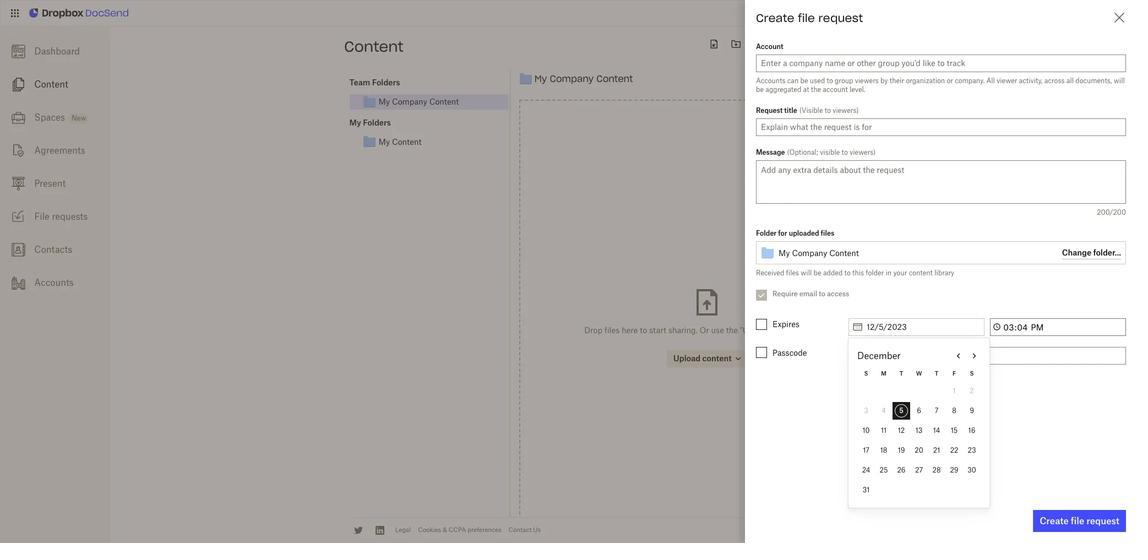 Task type: describe. For each thing, give the bounding box(es) containing it.
expires
[[773, 319, 800, 329]]

to right (visible
[[825, 106, 831, 115]]

present
[[34, 178, 66, 189]]

activity,
[[1019, 77, 1043, 85]]

22
[[950, 446, 958, 454]]

1 horizontal spatial folder image
[[519, 72, 532, 86]]

at
[[803, 85, 809, 94]]

0 vertical spatial create
[[756, 11, 794, 25]]

sidebar accounts image
[[11, 276, 25, 290]]

request
[[756, 106, 783, 115]]

15 button
[[946, 422, 963, 439]]

2 button
[[963, 382, 981, 400]]

ccpa
[[449, 526, 466, 534]]

team folders tree
[[350, 76, 508, 109]]

my inside tree
[[350, 118, 361, 127]]

folder...
[[1093, 248, 1121, 257]]

to right visible
[[842, 148, 848, 156]]

200/200
[[1097, 208, 1126, 216]]

used
[[810, 77, 825, 85]]

29 button
[[946, 462, 963, 479]]

contacts
[[34, 244, 72, 255]]

contact us link
[[509, 526, 541, 534]]

dashboard link
[[0, 35, 110, 68]]

0 vertical spatial request
[[819, 11, 863, 25]]

passcode
[[773, 348, 807, 357]]

2 t from the left
[[935, 370, 939, 377]]

8
[[952, 406, 956, 415]]

2023
[[841, 526, 856, 534]]

folder image inside my company content tree item
[[363, 95, 376, 108]]

Expiration Time time field
[[990, 318, 1126, 336]]

folders for team folders
[[372, 78, 400, 87]]

19
[[898, 446, 905, 454]]

file
[[34, 211, 50, 222]]

(optional;
[[787, 148, 818, 156]]

title
[[784, 106, 797, 115]]

accounts link
[[0, 266, 110, 299]]

december
[[857, 350, 901, 361]]

4 button
[[875, 402, 893, 420]]

sidebar dashboard image
[[11, 44, 25, 58]]

spaces new
[[34, 112, 86, 123]]

change folder...
[[1062, 248, 1121, 257]]

sidebar contacts image
[[11, 243, 25, 257]]

file requests link
[[0, 200, 110, 233]]

file requests
[[34, 211, 88, 222]]

spaces
[[34, 112, 65, 123]]

24
[[862, 466, 870, 474]]

sidebar ndas image
[[11, 144, 25, 157]]

1
[[953, 387, 956, 395]]

cookies
[[418, 526, 441, 534]]

create file request inside button
[[1040, 515, 1120, 526]]

group
[[835, 77, 853, 85]]

Expiration Date text field
[[867, 319, 984, 335]]

company.
[[955, 77, 985, 85]]

sidebar documents image
[[11, 78, 25, 91]]

sidebar spaces image
[[11, 111, 25, 124]]

2 s from the left
[[970, 370, 974, 377]]

request inside button
[[1087, 515, 1120, 526]]

sidebar present image
[[11, 177, 25, 190]]

12 button
[[893, 422, 910, 439]]

31
[[863, 486, 870, 494]]

in
[[886, 269, 892, 277]]

10
[[863, 426, 870, 435]]

6 button
[[910, 402, 928, 420]]

my company content inside 'button'
[[379, 97, 459, 106]]

uploaded
[[789, 229, 819, 237]]

message
[[756, 148, 785, 156]]

folder
[[756, 229, 777, 237]]

11 button
[[875, 422, 893, 439]]

1 t from the left
[[900, 370, 903, 377]]

received files will be added to this folder in your content library
[[756, 269, 954, 277]]

0 vertical spatial file
[[798, 11, 815, 25]]

1 button
[[946, 382, 963, 400]]

17
[[863, 446, 869, 454]]

23 button
[[963, 442, 981, 459]]

can
[[787, 77, 799, 85]]

Add any extra details about the request text field
[[756, 160, 1126, 204]]

13
[[916, 426, 923, 435]]

(visible
[[799, 106, 823, 115]]

content inside 'button'
[[430, 97, 459, 106]]

21
[[933, 446, 940, 454]]

cookies & ccpa preferences
[[418, 526, 501, 534]]

w
[[916, 370, 922, 377]]

share content button
[[750, 35, 818, 53]]

company inside 'button'
[[392, 97, 428, 106]]

present link
[[0, 167, 110, 200]]

20 button
[[910, 442, 928, 459]]

5
[[899, 406, 904, 415]]

&
[[443, 526, 447, 534]]

organization
[[906, 77, 945, 85]]

inc
[[890, 526, 899, 534]]

close image
[[1113, 11, 1126, 24]]

team
[[350, 78, 370, 87]]

legal
[[395, 526, 411, 534]]

share content
[[756, 39, 811, 48]]

28 button
[[928, 462, 946, 479]]



Task type: locate. For each thing, give the bounding box(es) containing it.
content inside button
[[780, 39, 811, 48]]

1 horizontal spatial create file request
[[1040, 515, 1120, 526]]

1 vertical spatial accounts
[[34, 277, 74, 288]]

cookies & ccpa preferences link
[[418, 526, 501, 534]]

0 horizontal spatial create file request
[[756, 11, 863, 25]]

31 button
[[857, 481, 875, 499]]

1 vertical spatial create
[[1040, 515, 1069, 526]]

viewers) right visible
[[850, 148, 876, 156]]

0 horizontal spatial be
[[756, 85, 764, 94]]

folders
[[372, 78, 400, 87], [363, 118, 391, 127]]

0 vertical spatial will
[[1114, 77, 1125, 85]]

5 button
[[893, 402, 910, 420]]

the
[[811, 85, 821, 94]]

contact us
[[509, 526, 541, 534]]

to
[[827, 77, 833, 85], [825, 106, 831, 115], [842, 148, 848, 156], [845, 269, 851, 277]]

tree
[[350, 134, 508, 149]]

1 horizontal spatial file
[[1071, 515, 1085, 526]]

documents,
[[1076, 77, 1112, 85]]

across
[[1045, 77, 1065, 85]]

Explain what the request is for text field
[[757, 119, 1126, 135]]

1 horizontal spatial t
[[935, 370, 939, 377]]

27 button
[[910, 462, 928, 479]]

us
[[533, 526, 541, 534]]

f
[[953, 370, 956, 377]]

1 horizontal spatial be
[[801, 77, 808, 85]]

27
[[915, 466, 923, 474]]

to up account on the right
[[827, 77, 833, 85]]

1 horizontal spatial s
[[970, 370, 974, 377]]

accounts can be used to group viewers by their organization or company. all viewer activity, across all documents, will be aggregated at the account level.
[[756, 77, 1125, 94]]

12
[[898, 426, 905, 435]]

7
[[935, 406, 939, 415]]

my folders tree
[[350, 116, 508, 149]]

8 button
[[946, 402, 963, 420]]

1 vertical spatial file
[[1071, 515, 1085, 526]]

folder image
[[519, 72, 532, 86], [363, 95, 376, 108]]

requests
[[52, 211, 88, 222]]

1 horizontal spatial will
[[1114, 77, 1125, 85]]

©
[[834, 526, 839, 534]]

30 button
[[963, 462, 981, 479]]

29
[[950, 466, 959, 474]]

accounts up 'aggregated'
[[756, 77, 786, 85]]

viewers) for request title (visible to viewers)
[[833, 106, 859, 115]]

1 horizontal spatial accounts
[[756, 77, 786, 85]]

docsend™
[[858, 526, 889, 534]]

s left m
[[864, 370, 868, 377]]

© 2023 docsend™ inc
[[834, 526, 899, 534]]

0 vertical spatial create file request
[[756, 11, 863, 25]]

preferences
[[468, 526, 501, 534]]

for
[[778, 229, 787, 237]]

0 horizontal spatial file
[[798, 11, 815, 25]]

16
[[969, 426, 976, 435]]

0 horizontal spatial accounts
[[34, 277, 74, 288]]

visible
[[820, 148, 840, 156]]

accounts for accounts can be used to group viewers by their organization or company. all viewer activity, across all documents, will be aggregated at the account level.
[[756, 77, 786, 85]]

files right received
[[786, 269, 799, 277]]

1 vertical spatial company
[[392, 97, 428, 106]]

viewers) down account on the right
[[833, 106, 859, 115]]

2 vertical spatial my company content
[[779, 248, 859, 257]]

files right uploaded
[[821, 229, 834, 237]]

1 vertical spatial folders
[[363, 118, 391, 127]]

will right documents, in the right top of the page
[[1114, 77, 1125, 85]]

viewers) for message (optional; visible to viewers)
[[850, 148, 876, 156]]

11
[[881, 426, 887, 435]]

folder image
[[761, 246, 774, 259]]

legal link
[[395, 526, 411, 534]]

0 horizontal spatial company
[[392, 97, 428, 106]]

to inside accounts can be used to group viewers by their organization or company. all viewer activity, across all documents, will be aggregated at the account level.
[[827, 77, 833, 85]]

my company content tree item
[[350, 94, 508, 109]]

0 horizontal spatial s
[[864, 370, 868, 377]]

1 vertical spatial my company content
[[379, 97, 459, 106]]

1 vertical spatial create file request
[[1040, 515, 1120, 526]]

my inside 'button'
[[379, 97, 390, 106]]

accounts for accounts
[[34, 277, 74, 288]]

24 button
[[857, 462, 875, 479]]

9 button
[[963, 402, 981, 420]]

my company content button
[[363, 95, 508, 108]]

16 button
[[963, 422, 981, 439]]

1 horizontal spatial create
[[1040, 515, 1069, 526]]

message (optional; visible to viewers)
[[756, 148, 876, 156]]

to left this
[[845, 269, 851, 277]]

1 vertical spatial folder image
[[363, 95, 376, 108]]

0 vertical spatial my company content
[[535, 73, 633, 84]]

create inside button
[[1040, 515, 1069, 526]]

s up 2
[[970, 370, 974, 377]]

contact
[[509, 526, 532, 534]]

1 vertical spatial request
[[1087, 515, 1120, 526]]

folders down team folders
[[363, 118, 391, 127]]

1 horizontal spatial files
[[821, 229, 834, 237]]

26
[[897, 466, 906, 474]]

viewers
[[855, 77, 879, 85]]

file inside button
[[1071, 515, 1085, 526]]

receive image
[[11, 210, 25, 223]]

0 horizontal spatial t
[[900, 370, 903, 377]]

3
[[864, 406, 868, 415]]

15
[[951, 426, 958, 435]]

be left added
[[814, 269, 821, 277]]

folders right team
[[372, 78, 400, 87]]

t left w
[[900, 370, 903, 377]]

my
[[535, 73, 547, 84], [379, 97, 390, 106], [350, 118, 361, 127], [779, 248, 790, 257]]

share
[[756, 39, 779, 48]]

0 vertical spatial files
[[821, 229, 834, 237]]

13 button
[[910, 422, 928, 439]]

will
[[1114, 77, 1125, 85], [801, 269, 812, 277]]

1 vertical spatial files
[[786, 269, 799, 277]]

dashboard
[[34, 46, 80, 57]]

level.
[[850, 85, 866, 94]]

my company content
[[535, 73, 633, 84], [379, 97, 459, 106], [779, 248, 859, 257]]

folders for my folders
[[363, 118, 391, 127]]

agreements
[[34, 145, 85, 156]]

1 vertical spatial be
[[756, 85, 764, 94]]

1 s from the left
[[864, 370, 868, 377]]

22 button
[[946, 442, 963, 459]]

0 horizontal spatial create
[[756, 11, 794, 25]]

2 horizontal spatial company
[[792, 248, 827, 257]]

3 button
[[857, 402, 875, 420]]

t left f
[[935, 370, 939, 377]]

be up request
[[756, 85, 764, 94]]

content link
[[0, 68, 110, 101]]

0 horizontal spatial will
[[801, 269, 812, 277]]

viewer
[[997, 77, 1017, 85]]

will left added
[[801, 269, 812, 277]]

0 vertical spatial folder image
[[519, 72, 532, 86]]

19 button
[[893, 442, 910, 459]]

0 horizontal spatial folder image
[[363, 95, 376, 108]]

2
[[970, 387, 974, 395]]

0 vertical spatial be
[[801, 77, 808, 85]]

create
[[756, 11, 794, 25], [1040, 515, 1069, 526]]

be up at at the right of the page
[[801, 77, 808, 85]]

Passcode text field
[[880, 348, 1126, 364]]

26 button
[[893, 462, 910, 479]]

folder for uploaded files
[[756, 229, 834, 237]]

0 horizontal spatial files
[[786, 269, 799, 277]]

added
[[823, 269, 843, 277]]

2 vertical spatial be
[[814, 269, 821, 277]]

21 button
[[928, 442, 946, 459]]

or
[[947, 77, 953, 85]]

0 vertical spatial company
[[550, 73, 594, 84]]

this
[[853, 269, 864, 277]]

0 vertical spatial viewers)
[[833, 106, 859, 115]]

received
[[756, 269, 784, 277]]

2 horizontal spatial be
[[814, 269, 821, 277]]

folder
[[866, 269, 884, 277]]

0 vertical spatial accounts
[[756, 77, 786, 85]]

2 horizontal spatial my company content
[[779, 248, 859, 257]]

change
[[1062, 248, 1092, 257]]

0 vertical spatial folders
[[372, 78, 400, 87]]

1 horizontal spatial company
[[550, 73, 594, 84]]

new
[[72, 114, 86, 122]]

new folder. clicking this button will open the add folder dialog image
[[730, 37, 743, 51]]

18 button
[[875, 442, 893, 459]]

their
[[890, 77, 904, 85]]

0 horizontal spatial request
[[819, 11, 863, 25]]

accounts inside accounts can be used to group viewers by their organization or company. all viewer activity, across all documents, will be aggregated at the account level.
[[756, 77, 786, 85]]

aggregated
[[766, 85, 801, 94]]

1 horizontal spatial my company content
[[535, 73, 633, 84]]

2 vertical spatial company
[[792, 248, 827, 257]]

30
[[968, 466, 976, 474]]

will inside accounts can be used to group viewers by their organization or company. all viewer activity, across all documents, will be aggregated at the account level.
[[1114, 77, 1125, 85]]

accounts down contacts
[[34, 277, 74, 288]]

1 vertical spatial viewers)
[[850, 148, 876, 156]]

request files image
[[708, 37, 721, 51]]

0 horizontal spatial my company content
[[379, 97, 459, 106]]

17 button
[[857, 442, 875, 459]]

request
[[819, 11, 863, 25], [1087, 515, 1120, 526]]

1 horizontal spatial request
[[1087, 515, 1120, 526]]

accounts
[[756, 77, 786, 85], [34, 277, 74, 288]]

1 vertical spatial will
[[801, 269, 812, 277]]



Task type: vqa. For each thing, say whether or not it's contained in the screenshot.
30
yes



